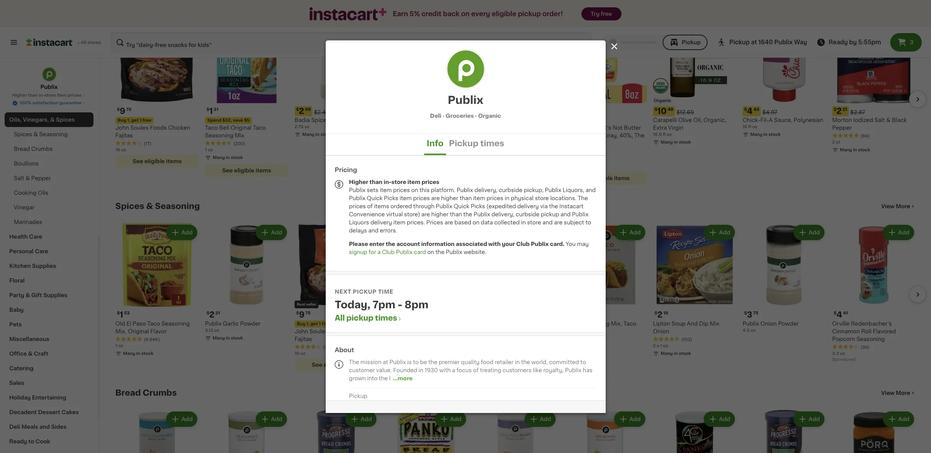 Task type: locate. For each thing, give the bounding box(es) containing it.
in down fil-
[[764, 132, 768, 137]]

store
[[45, 93, 56, 97], [392, 179, 407, 185], [535, 195, 549, 201], [528, 220, 542, 225]]

all inside fire & smoke society onion butter all purpose seasoning
[[403, 329, 409, 334]]

ready for ready by 5:55pm
[[829, 39, 849, 45]]

a down the premier
[[452, 367, 456, 373]]

1 vertical spatial foods
[[329, 329, 346, 334]]

1 horizontal spatial spices & seasoning
[[115, 202, 200, 210]]

the mission at publix is to be the premier quality food retailer in the world, committed to customer value. founded in 1930 with a focus of treating customers like royalty, publix has grown into the l
[[349, 359, 593, 381]]

$4.25 original price: $5.09 element
[[385, 106, 468, 116]]

higher for higher than in-store item prices
[[12, 93, 27, 97]]

$ 1 31
[[207, 107, 219, 115]]

original down save
[[231, 125, 252, 130]]

item carousel region
[[115, 17, 927, 189], [115, 220, 927, 376]]

0 vertical spatial $ 2 21
[[835, 107, 848, 115]]

ready
[[829, 39, 849, 45], [9, 439, 27, 444]]

sales
[[9, 380, 24, 386]]

free
[[601, 11, 613, 17], [143, 118, 151, 122], [322, 322, 331, 326]]

(30)
[[861, 345, 870, 350]]

original down paso
[[128, 329, 149, 334]]

at inside popup button
[[752, 39, 758, 45]]

2 item carousel region from the top
[[115, 220, 927, 376]]

1 vertical spatial supplies
[[43, 293, 67, 298]]

quick up the based
[[454, 203, 470, 209]]

$5
[[244, 118, 250, 122]]

seasoning inside old el paso taco seasoning mix, original flavor
[[162, 321, 190, 326]]

0 vertical spatial club
[[517, 241, 530, 247]]

1 oz down spend
[[205, 148, 213, 152]]

in down badia spices onion powder 2.75 oz
[[316, 132, 320, 137]]

many
[[303, 132, 315, 137], [751, 132, 763, 137], [661, 140, 674, 144], [841, 148, 853, 152], [213, 156, 225, 160], [213, 336, 225, 340], [572, 336, 584, 340], [123, 351, 135, 356], [661, 351, 674, 356]]

1 horizontal spatial john
[[295, 329, 308, 334]]

0 horizontal spatial spices & seasoning
[[14, 132, 68, 137]]

1 horizontal spatial get
[[311, 322, 318, 326]]

0 vertical spatial fl
[[749, 125, 752, 129]]

order!
[[543, 11, 564, 17]]

mix
[[235, 133, 245, 138], [710, 321, 720, 326]]

lipton
[[654, 321, 671, 326]]

1 horizontal spatial john soules foods chicken fajitas
[[295, 329, 370, 342]]

flavored for sauce
[[492, 329, 516, 334]]

1 vertical spatial a
[[452, 367, 456, 373]]

2 up '3.12'
[[210, 311, 215, 319]]

the down information
[[436, 249, 445, 255]]

mix up (200) at the top left of the page
[[235, 133, 245, 138]]

higher down platform.
[[442, 195, 459, 201]]

salt inside 'morton iodized salt & black pepper'
[[875, 117, 886, 123]]

1 horizontal spatial $ 2 21
[[835, 107, 848, 115]]

$3.31
[[491, 110, 506, 115]]

1 vertical spatial buy
[[297, 322, 306, 326]]

garlic inside publix garlic powder 3.12 oz
[[223, 321, 239, 326]]

fl down the chick-
[[749, 125, 752, 129]]

many down el
[[123, 351, 135, 356]]

many in stock down (94)
[[841, 148, 871, 152]]

1 horizontal spatial the
[[578, 195, 588, 201]]

higher up 100%
[[12, 93, 27, 97]]

pepper up the oils
[[31, 176, 51, 181]]

1 horizontal spatial (17)
[[323, 345, 331, 350]]

0 vertical spatial view more
[[882, 204, 911, 209]]

publix up founded at the bottom of the page
[[390, 359, 406, 365]]

1 horizontal spatial 3
[[748, 311, 753, 319]]

oils,
[[9, 117, 22, 122]]

publix seasoning mix, taco 1.25 oz
[[564, 321, 637, 333]]

0 horizontal spatial salt
[[14, 176, 24, 181]]

0 vertical spatial buy
[[118, 118, 126, 122]]

2 horizontal spatial 75
[[754, 311, 759, 315]]

the up customer
[[349, 359, 359, 365]]

1 horizontal spatial mix
[[710, 321, 720, 326]]

mix, down $1.09 "element"
[[612, 321, 623, 326]]

1 horizontal spatial bread crumbs
[[115, 389, 177, 397]]

0 horizontal spatial soules
[[130, 125, 149, 130]]

more for spices & seasoning
[[897, 204, 911, 209]]

0 vertical spatial spices & seasoning link
[[5, 127, 94, 142]]

store up 100% satisfaction guarantee button
[[45, 93, 56, 97]]

orville inside the orville redenbacher's buffalo sauce flavored popcorn seasoning
[[474, 321, 492, 326]]

delivery, down (expedited
[[492, 212, 515, 217]]

decadent dessert cakes
[[9, 410, 79, 415]]

at left the '1640'
[[752, 39, 758, 45]]

item right sets
[[380, 187, 392, 193]]

organic
[[654, 99, 672, 103], [479, 113, 501, 118]]

0 horizontal spatial quick
[[367, 195, 383, 201]]

1 vertical spatial mix,
[[115, 329, 127, 334]]

club down enter
[[382, 249, 395, 255]]

pickup left order!
[[518, 11, 541, 17]]

in- up satisfaction
[[39, 93, 45, 97]]

3 inside $3.87 original price: $7.75 element
[[389, 311, 394, 319]]

to right 'subject'
[[586, 220, 592, 225]]

and down via
[[543, 220, 553, 225]]

0 vertical spatial 1,
[[127, 118, 130, 122]]

0 vertical spatial view
[[882, 204, 895, 209]]

0 vertical spatial quick
[[367, 195, 383, 201]]

all stores link
[[26, 32, 102, 53]]

taco
[[205, 125, 218, 130], [253, 125, 266, 130], [147, 321, 160, 326], [624, 321, 637, 326]]

1 horizontal spatial spices & seasoning link
[[115, 202, 200, 211]]

garlic for publix garlic powder 3.12 oz
[[223, 321, 239, 326]]

ready down meals at the left bottom
[[9, 439, 27, 444]]

orville up sauce
[[474, 321, 492, 326]]

higher up sets
[[349, 179, 369, 185]]

tab list
[[326, 133, 606, 155]]

in- for higher than in-store item prices publix sets item prices on this platform. publix delivery, curbside pickup, publix liquors, and publix quick picks item prices are higher than item prices in physical store locations. the prices of items ordered through publix quick picks (expedited delivery via the instacart convenience virtual store) are higher than the publix delivery, curbside pickup and publix liquors delivery item prices. prices are based on data collected in store and are subject to delays and errors.
[[384, 179, 392, 185]]

1 vertical spatial delivery
[[371, 220, 392, 225]]

0 horizontal spatial orville
[[474, 321, 492, 326]]

curbside down physical
[[516, 212, 540, 217]]

than inside the higher than in-store item prices link
[[28, 93, 38, 97]]

oz inside publix onion powder 4.5 oz
[[751, 328, 756, 333]]

2 orville from the left
[[833, 321, 850, 326]]

0 vertical spatial john
[[115, 125, 129, 130]]

butter up 40%,
[[625, 125, 642, 130]]

0 horizontal spatial buy
[[118, 118, 126, 122]]

fil-
[[761, 117, 770, 123]]

0 vertical spatial popcorn
[[517, 329, 540, 334]]

with left your
[[489, 241, 501, 247]]

21 up publix garlic powder 3.12 oz
[[216, 311, 220, 315]]

1 vertical spatial quick
[[454, 203, 470, 209]]

the up the customers
[[522, 359, 531, 365]]

2 view more from the top
[[882, 390, 911, 396]]

many in stock down fil-
[[751, 132, 781, 137]]

0 vertical spatial salt
[[875, 117, 886, 123]]

badia up 2.75
[[295, 117, 310, 123]]

virgin
[[669, 125, 684, 130]]

0 horizontal spatial deli
[[9, 424, 20, 430]]

locations.
[[551, 195, 577, 201]]

0 horizontal spatial garlic
[[223, 321, 239, 326]]

0 horizontal spatial mix,
[[115, 329, 127, 334]]

2 redenbacher's from the left
[[852, 321, 893, 326]]

powder
[[349, 117, 369, 123], [438, 117, 458, 123], [528, 117, 548, 123], [240, 321, 261, 326], [779, 321, 799, 326]]

flavored right roll
[[874, 329, 897, 334]]

pickup inside popup button
[[730, 39, 750, 45]]

0 vertical spatial in-
[[39, 93, 45, 97]]

0 vertical spatial 21
[[843, 107, 848, 112]]

organic right groceries
[[479, 113, 501, 118]]

& inside 'link'
[[28, 351, 33, 356]]

sponsored badge image for orville redenbacher's cinnamon roll flavored popcorn seasoning
[[833, 357, 856, 362]]

powder inside publix onion powder 4.5 oz
[[779, 321, 799, 326]]

1 horizontal spatial 1 oz
[[205, 148, 213, 152]]

1 vertical spatial in-
[[384, 179, 392, 185]]

1 horizontal spatial club
[[517, 241, 530, 247]]

deli for deli meals and sides
[[9, 424, 20, 430]]

boullions
[[14, 161, 39, 166]]

buffalo
[[535, 321, 555, 326]]

and down instacart
[[561, 212, 571, 217]]

$ 2 09
[[296, 107, 311, 115]]

boullions link
[[5, 156, 94, 171]]

1 oz down the old on the left bottom
[[115, 344, 123, 348]]

publix inside the publix seasoning mix, taco 1.25 oz
[[564, 321, 580, 326]]

and up enter
[[369, 228, 379, 233]]

3
[[911, 40, 914, 45], [389, 311, 394, 319], [748, 311, 753, 319]]

0 vertical spatial 4
[[748, 107, 753, 115]]

on inside please enter the account information associated with your club publix card. you may signup for a club publix card on the publix website.
[[428, 249, 435, 255]]

1 badia from the left
[[295, 117, 310, 123]]

2 badia from the left
[[474, 117, 489, 123]]

redenbacher's left 'buffalo' at the bottom right of the page
[[493, 321, 534, 326]]

31
[[214, 107, 219, 112]]

redenbacher's up roll
[[852, 321, 893, 326]]

ready inside "link"
[[829, 39, 849, 45]]

cooking oils
[[14, 190, 48, 196]]

credit
[[422, 11, 442, 17]]

food
[[481, 359, 494, 365]]

$12.69
[[677, 110, 695, 115]]

powder inside publix garlic powder 3.12 oz
[[240, 321, 261, 326]]

deli for deli · groceries · organic
[[430, 113, 442, 118]]

butter inside i can't believe it's not butter vegetable oil spray, 40%, the original
[[625, 125, 642, 130]]

popcorn down 'buffalo' at the bottom right of the page
[[517, 329, 540, 334]]

$10.49 original price: $12.69 element
[[654, 106, 737, 116]]

2 view from the top
[[882, 390, 895, 396]]

vinegars,
[[23, 117, 49, 122]]

0 horizontal spatial spices & seasoning link
[[5, 127, 94, 142]]

1 vertical spatial 16 oz
[[295, 351, 306, 356]]

old
[[115, 321, 125, 326]]

$ 1 53
[[117, 311, 130, 319]]

stock down (94)
[[859, 148, 871, 152]]

mix inside the taco bell original taco seasoning mix
[[235, 133, 245, 138]]

a
[[770, 117, 773, 123]]

1 vertical spatial salt
[[14, 176, 24, 181]]

salt down $2.21 original price: $2.87 'element'
[[875, 117, 886, 123]]

1 horizontal spatial higher
[[349, 179, 369, 185]]

oil,
[[694, 117, 703, 123]]

& inside fire & smoke society onion butter all purpose seasoning
[[396, 321, 400, 326]]

1 vertical spatial of
[[474, 367, 479, 373]]

more
[[897, 204, 911, 209], [897, 390, 911, 396]]

service type group
[[603, 35, 708, 50]]

seasoning inside the orville redenbacher's buffalo sauce flavored popcorn seasoning
[[474, 336, 503, 342]]

3.3
[[833, 351, 840, 356]]

chicken
[[168, 125, 190, 130], [348, 329, 370, 334]]

butter inside fire & smoke society onion butter all purpose seasoning
[[385, 329, 402, 334]]

items inside higher than in-store item prices publix sets item prices on this platform. publix delivery, curbside pickup, publix liquors, and publix quick picks item prices are higher than item prices in physical store locations. the prices of items ordered through publix quick picks (expedited delivery via the instacart convenience virtual store) are higher than the publix delivery, curbside pickup and publix liquors delivery item prices. prices are based on data collected in store and are subject to delays and errors.
[[374, 203, 390, 209]]

None search field
[[110, 32, 593, 53]]

treating
[[481, 367, 502, 373]]

0 vertical spatial $ 9 75
[[117, 107, 132, 115]]

publix left way
[[775, 39, 793, 45]]

0 vertical spatial all
[[81, 40, 86, 45]]

3.1
[[385, 132, 390, 137]]

0 horizontal spatial 4
[[748, 107, 753, 115]]

higher for higher than in-store item prices publix sets item prices on this platform. publix delivery, curbside pickup, publix liquors, and publix quick picks item prices are higher than item prices in physical store locations. the prices of items ordered through publix quick picks (expedited delivery via the instacart convenience virtual store) are higher than the publix delivery, curbside pickup and publix liquors delivery item prices. prices are based on data collected in store and are subject to delays and errors.
[[349, 179, 369, 185]]

john soules foods chicken fajitas
[[115, 125, 190, 138], [295, 329, 370, 342]]

at inside the mission at publix is to be the premier quality food retailer in the world, committed to customer value. founded in 1930 with a focus of treating customers like royalty, publix has grown into the l
[[383, 359, 388, 365]]

earn 5% credit back on every eligible pickup order!
[[393, 11, 564, 17]]

1 vertical spatial higher
[[349, 179, 369, 185]]

1 horizontal spatial 16 oz
[[295, 351, 306, 356]]

pickup inside button
[[682, 40, 701, 45]]

publix inside popup button
[[775, 39, 793, 45]]

4 inside $4.43 original price: $4.97 element
[[748, 107, 753, 115]]

on right back
[[462, 11, 470, 17]]

1 horizontal spatial redenbacher's
[[852, 321, 893, 326]]

badia for badia spices garlic powder
[[474, 117, 489, 123]]

time
[[378, 289, 394, 294]]

badia inside badia spices onion powder 2.75 oz
[[295, 117, 310, 123]]

0 horizontal spatial 1 oz
[[115, 344, 123, 348]]

deli meals and sides
[[9, 424, 67, 430]]

times down 7pm
[[375, 314, 398, 322]]

0 vertical spatial of
[[367, 203, 373, 209]]

0 horizontal spatial delivery
[[371, 220, 392, 225]]

$3.87 original price: $7.75 element
[[385, 310, 468, 320]]

all inside all pickup times 
[[335, 314, 345, 322]]

2 inside 'element'
[[837, 107, 843, 115]]

1 vertical spatial 4
[[837, 311, 843, 319]]

5:55pm
[[859, 39, 882, 45]]

butter for fire & smoke society onion butter all purpose seasoning
[[385, 329, 402, 334]]

delays
[[349, 228, 367, 233]]

0 vertical spatial 9
[[120, 107, 125, 115]]

0 horizontal spatial bread crumbs
[[14, 146, 53, 152]]

orville inside orville redenbacher's cinnamon roll flavored popcorn seasoning
[[833, 321, 850, 326]]

spices & seasoning link for view more link corresponding to spices & seasoning
[[115, 202, 200, 211]]

2 horizontal spatial 16
[[743, 125, 748, 129]]

0 horizontal spatial $ 2 21
[[207, 311, 220, 319]]

1 vertical spatial the
[[578, 195, 588, 201]]

1 flavored from the left
[[492, 329, 516, 334]]

office
[[9, 351, 27, 356]]

in- up ordered at the top left of page
[[384, 179, 392, 185]]

0 horizontal spatial mix
[[235, 133, 245, 138]]

many down the 2 x 1 oz
[[661, 351, 674, 356]]

2 more from the top
[[897, 390, 911, 396]]

care for personal care
[[35, 249, 48, 254]]

1 vertical spatial view more link
[[882, 389, 917, 397]]

view more for bread crumbs
[[882, 390, 911, 396]]

ready left "by"
[[829, 39, 849, 45]]

of up convenience
[[367, 203, 373, 209]]

mccormick®
[[385, 117, 419, 123]]

curbside up physical
[[499, 187, 523, 193]]

0 vertical spatial a
[[378, 249, 381, 255]]

orville down the $ 4 41
[[833, 321, 850, 326]]

$ inside the $ 4 41
[[835, 311, 837, 315]]

many in stock down badia spices onion powder 2.75 oz
[[303, 132, 333, 137]]

1 vertical spatial soules
[[310, 329, 328, 334]]

$ 2 21 up '3.12'
[[207, 311, 220, 319]]

$7.75
[[403, 313, 417, 319]]

1 vertical spatial spices & seasoning link
[[115, 202, 200, 211]]

health
[[9, 234, 28, 239]]

foods
[[150, 125, 167, 130], [329, 329, 346, 334]]

$2.11 original price: $3.31 element
[[474, 106, 558, 116]]

store up ordered at the top left of page
[[392, 179, 407, 185]]


[[335, 360, 344, 369]]

1 horizontal spatial original
[[231, 125, 252, 130]]

1 horizontal spatial 21
[[843, 107, 848, 112]]

2 flavored from the left
[[874, 329, 897, 334]]

higher inside higher than in-store item prices publix sets item prices on this platform. publix delivery, curbside pickup, publix liquors, and publix quick picks item prices are higher than item prices in physical store locations. the prices of items ordered through publix quick picks (expedited delivery via the instacart convenience virtual store) are higher than the publix delivery, curbside pickup and publix liquors delivery item prices. prices are based on data collected in store and are subject to delays and errors.
[[349, 179, 369, 185]]

flavored inside the orville redenbacher's buffalo sauce flavored popcorn seasoning
[[492, 329, 516, 334]]

store inside the higher than in-store item prices link
[[45, 93, 56, 97]]

0 horizontal spatial get
[[131, 118, 139, 122]]

bread crumbs
[[14, 146, 53, 152], [115, 389, 177, 397]]

fajitas
[[115, 133, 133, 138], [295, 336, 312, 342]]

oils, vinegars, & spices
[[9, 117, 75, 122]]

1 horizontal spatial flavored
[[874, 329, 897, 334]]

$ 9 75
[[117, 107, 132, 115], [296, 311, 311, 319]]

prices
[[68, 93, 81, 97], [422, 179, 440, 185], [394, 187, 410, 193], [413, 195, 430, 201], [487, 195, 504, 201], [349, 203, 366, 209]]

picks up ordered at the top left of page
[[384, 195, 399, 201]]

through
[[414, 203, 435, 209]]

1 redenbacher's from the left
[[493, 321, 534, 326]]

signup
[[349, 249, 368, 255]]

0 vertical spatial buy 1, get 1 free
[[118, 118, 151, 122]]

and
[[688, 321, 698, 326]]

delivery,
[[475, 187, 498, 193], [492, 212, 515, 217]]

$ inside $ 1 53
[[117, 311, 120, 315]]

$4.97 element
[[564, 106, 647, 116]]

in up (expedited
[[505, 195, 510, 201]]

sponsored badge image
[[474, 357, 498, 362], [833, 357, 856, 362], [385, 359, 408, 363]]

of inside the mission at publix is to be the premier quality food retailer in the world, committed to customer value. founded in 1930 with a focus of treating customers like royalty, publix has grown into the l
[[474, 367, 479, 373]]

pickup times
[[449, 139, 505, 147]]

gift
[[31, 293, 42, 298]]

7pm
[[373, 300, 396, 310]]

floral link
[[5, 273, 94, 288]]

1 vertical spatial (17)
[[323, 345, 331, 350]]

quick down sets
[[367, 195, 383, 201]]

in- inside higher than in-store item prices publix sets item prices on this platform. publix delivery, curbside pickup, publix liquors, and publix quick picks item prices are higher than item prices in physical store locations. the prices of items ordered through publix quick picks (expedited delivery via the instacart convenience virtual store) are higher than the publix delivery, curbside pickup and publix liquors delivery item prices. prices are based on data collected in store and are subject to delays and errors.
[[384, 179, 392, 185]]

1 horizontal spatial organic
[[654, 99, 672, 103]]

try free
[[591, 11, 613, 17]]

higher than in-store item prices link
[[12, 92, 86, 99]]

1 vertical spatial 16
[[115, 148, 120, 152]]

publix up 1.25
[[564, 321, 580, 326]]

with inside the mission at publix is to be the premier quality food retailer in the world, committed to customer value. founded in 1930 with a focus of treating customers like royalty, publix has grown into the l
[[440, 367, 451, 373]]

add button
[[167, 22, 197, 36], [257, 22, 286, 36], [346, 22, 376, 36], [436, 22, 466, 36], [526, 22, 555, 36], [615, 22, 645, 36], [705, 22, 735, 36], [795, 22, 825, 36], [884, 22, 914, 36], [167, 226, 197, 239], [257, 226, 286, 239], [346, 226, 376, 239], [615, 226, 645, 239], [705, 226, 735, 239], [795, 226, 825, 239], [884, 226, 914, 239], [167, 412, 197, 426], [257, 412, 286, 426], [346, 412, 376, 426], [436, 412, 466, 426], [526, 412, 555, 426], [615, 412, 645, 426], [705, 412, 735, 426], [795, 412, 825, 426], [884, 412, 914, 426]]

to inside higher than in-store item prices publix sets item prices on this platform. publix delivery, curbside pickup, publix liquors, and publix quick picks item prices are higher than item prices in physical store locations. the prices of items ordered through publix quick picks (expedited delivery via the instacart convenience virtual store) are higher than the publix delivery, curbside pickup and publix liquors delivery item prices. prices are based on data collected in store and are subject to delays and errors.
[[586, 220, 592, 225]]

royalty,
[[544, 367, 564, 373]]

publix up deli · groceries · organic
[[448, 95, 484, 105]]

mix, inside the publix seasoning mix, taco 1.25 oz
[[612, 321, 623, 326]]

powder for mccormick® garlic powder
[[438, 117, 458, 123]]

2 view more link from the top
[[882, 389, 917, 397]]

1 oz for spend $32, save $5
[[205, 148, 213, 152]]

supplies up baby link
[[43, 293, 67, 298]]

1.25
[[564, 328, 573, 333]]

higher up "prices"
[[432, 212, 449, 217]]

many in stock inside product group
[[661, 140, 692, 144]]

$ 10 49
[[655, 107, 674, 115]]

$ 2 21 inside $2.21 original price: $2.87 'element'
[[835, 107, 848, 115]]

0 vertical spatial 16
[[743, 125, 748, 129]]

flavored inside orville redenbacher's cinnamon roll flavored popcorn seasoning
[[874, 329, 897, 334]]

$2.09 original price: $2.43 element
[[295, 106, 378, 116]]

popcorn inside orville redenbacher's cinnamon roll flavored popcorn seasoning
[[833, 336, 856, 342]]

$1.09 element
[[564, 310, 647, 320]]

1 vertical spatial view more
[[882, 390, 911, 396]]

liquors,
[[563, 187, 585, 193]]

times down badia spices garlic powder
[[481, 139, 505, 147]]

pepper down morton
[[833, 125, 853, 130]]

product group
[[115, 20, 199, 168], [205, 20, 289, 177], [295, 20, 378, 139], [385, 20, 468, 147], [474, 20, 558, 130], [564, 20, 647, 185], [654, 20, 737, 147], [743, 20, 827, 139], [833, 20, 917, 155], [115, 223, 199, 358], [205, 223, 289, 343], [295, 223, 378, 371], [385, 223, 468, 365], [474, 223, 558, 364], [564, 223, 647, 343], [654, 223, 737, 358], [743, 223, 827, 334], [833, 223, 917, 364], [115, 410, 199, 453], [205, 410, 289, 453], [295, 410, 378, 453], [385, 410, 468, 453], [474, 410, 558, 453], [564, 410, 647, 453], [654, 410, 737, 453], [743, 410, 827, 453], [833, 410, 917, 453]]

0 horizontal spatial higher
[[12, 93, 27, 97]]

taco for old el paso taco seasoning mix, original flavor
[[147, 321, 160, 326]]

1 more from the top
[[897, 204, 911, 209]]

1 item carousel region from the top
[[115, 17, 927, 189]]

mccormick® garlic powder
[[385, 117, 458, 123]]

the right 40%,
[[635, 133, 645, 138]]

taco inside old el paso taco seasoning mix, original flavor
[[147, 321, 160, 326]]

0 horizontal spatial ·
[[443, 113, 445, 118]]

mix inside the lipton soup and dip mix onion
[[710, 321, 720, 326]]

1 view more from the top
[[882, 204, 911, 209]]

tab list containing info
[[326, 133, 606, 155]]

publix logo image
[[447, 49, 485, 88], [42, 67, 56, 82]]

redenbacher's inside orville redenbacher's cinnamon roll flavored popcorn seasoning
[[852, 321, 893, 326]]

express icon image
[[310, 7, 387, 20]]

deli left groceries
[[430, 113, 442, 118]]

powder for publix garlic powder 3.12 oz
[[240, 321, 261, 326]]

$2.21 original price: $2.87 element
[[833, 106, 917, 116]]

instacart logo image
[[26, 38, 72, 47]]

1 vertical spatial deli
[[9, 424, 20, 430]]

1 horizontal spatial mix,
[[612, 321, 623, 326]]

more for bread crumbs
[[897, 390, 911, 396]]

society
[[422, 321, 442, 326]]

store down via
[[528, 220, 542, 225]]

eligible
[[492, 11, 517, 17], [145, 159, 165, 164], [234, 168, 255, 173], [593, 176, 613, 181], [324, 362, 344, 368]]

0 vertical spatial free
[[601, 11, 613, 17]]

publix link
[[40, 67, 58, 91]]

1 view more link from the top
[[882, 202, 917, 210]]

mix, inside old el paso taco seasoning mix, original flavor
[[115, 329, 127, 334]]

breakfast link
[[5, 69, 94, 83]]

store up via
[[535, 195, 549, 201]]

1 horizontal spatial all
[[335, 314, 345, 322]]

0 vertical spatial the
[[635, 133, 645, 138]]

pepper inside 'morton iodized salt & black pepper'
[[833, 125, 853, 130]]

times inside tab
[[481, 139, 505, 147]]

breakfast
[[9, 73, 36, 79]]

1 vertical spatial picks
[[471, 203, 486, 209]]

2 horizontal spatial all
[[403, 329, 409, 334]]

★★★★★
[[833, 133, 860, 138], [833, 133, 860, 138], [115, 140, 142, 146], [115, 140, 142, 146], [205, 140, 232, 146], [205, 140, 232, 146], [115, 336, 142, 342], [115, 336, 142, 342], [385, 336, 411, 342], [385, 336, 411, 342], [654, 336, 681, 342], [654, 336, 681, 342], [295, 344, 322, 350], [295, 344, 322, 350], [833, 344, 860, 350], [833, 344, 860, 350]]

1 view from the top
[[882, 204, 895, 209]]

40%,
[[620, 133, 634, 138]]

publix left card.
[[531, 241, 549, 247]]

orville redenbacher's buffalo sauce flavored popcorn seasoning
[[474, 321, 555, 342]]

redenbacher's inside the orville redenbacher's buffalo sauce flavored popcorn seasoning
[[493, 321, 534, 326]]

0 horizontal spatial in-
[[39, 93, 45, 97]]

1 orville from the left
[[474, 321, 492, 326]]

sponsored badge image up founded at the bottom of the page
[[385, 359, 408, 363]]

taco inside the publix seasoning mix, taco 1.25 oz
[[624, 321, 637, 326]]



Task type: vqa. For each thing, say whether or not it's contained in the screenshot.
Account
yes



Task type: describe. For each thing, give the bounding box(es) containing it.
many in stock down the publix seasoning mix, taco 1.25 oz
[[572, 336, 602, 340]]

1 vertical spatial delivery,
[[492, 212, 515, 217]]

all for pickup
[[335, 314, 345, 322]]

vinegar link
[[5, 200, 94, 215]]

with inside please enter the account information associated with your club publix card. you may signup for a club publix card on the publix website.
[[489, 241, 501, 247]]

$ inside $ 3 75
[[745, 311, 748, 315]]

1 · from the left
[[443, 113, 445, 118]]

100% satisfaction guarantee
[[20, 101, 82, 105]]

are left the based
[[445, 220, 454, 225]]

times inside all pickup times 
[[375, 314, 398, 322]]

oils, vinegars, & spices link
[[5, 112, 94, 127]]

i can't believe it's not butter vegetable oil spray, 40%, the original
[[564, 125, 645, 146]]

it's
[[604, 125, 612, 130]]

1 vertical spatial pepper
[[31, 176, 51, 181]]

oz inside chick-fil-a sauce, polynesian 16 fl oz
[[753, 125, 758, 129]]

party & gift supplies link
[[5, 288, 94, 303]]

are down through
[[422, 212, 430, 217]]

holiday entertaining
[[9, 395, 66, 400]]

0 horizontal spatial bread crumbs link
[[5, 142, 94, 156]]

ready to cook link
[[5, 434, 94, 449]]

2 left 19
[[658, 311, 663, 319]]

many in stock down (4.54k)
[[123, 351, 154, 356]]

1 vertical spatial club
[[382, 249, 395, 255]]

1 vertical spatial buy 1, get 1 free
[[297, 322, 331, 326]]

a inside please enter the account information associated with your club publix card. you may signup for a club publix card on the publix website.
[[378, 249, 381, 255]]

1 horizontal spatial publix logo image
[[447, 49, 485, 88]]

$32,
[[223, 118, 232, 122]]

0 horizontal spatial 75
[[126, 107, 132, 112]]

1 horizontal spatial delivery
[[518, 203, 539, 209]]

flavor
[[150, 329, 167, 334]]

essentials
[[30, 102, 58, 108]]

publix up data on the top of the page
[[474, 212, 491, 217]]

pickup times tab
[[447, 133, 507, 155]]

(94)
[[861, 134, 870, 138]]

publix down information
[[446, 249, 463, 255]]

2 horizontal spatial garlic
[[511, 117, 526, 123]]

publix logo image inside publix link
[[42, 67, 56, 82]]

0 horizontal spatial john soules foods chicken fajitas
[[115, 125, 190, 138]]

ready for ready to cook
[[9, 439, 27, 444]]

pets
[[9, 322, 22, 327]]

product group containing orville redenbacher's buffalo sauce flavored popcorn seasoning
[[474, 223, 558, 364]]

the inside i can't believe it's not butter vegetable oil spray, 40%, the original
[[635, 133, 645, 138]]

in down virgin
[[675, 140, 678, 144]]

seasoning inside the publix seasoning mix, taco 1.25 oz
[[582, 321, 610, 326]]

$ inside $ 2 19
[[655, 311, 658, 315]]

customers
[[503, 367, 532, 373]]

taco for publix seasoning mix, taco 1.25 oz
[[624, 321, 637, 326]]

prices up ordered at the top left of page
[[394, 187, 410, 193]]

value.
[[377, 367, 392, 373]]

the left 'l'
[[379, 376, 388, 381]]

1 horizontal spatial chicken
[[348, 329, 370, 334]]

are down platform.
[[432, 195, 440, 201]]

1 horizontal spatial 16
[[295, 351, 300, 356]]

care for health care
[[29, 234, 42, 239]]

in down publix garlic powder 3.12 oz
[[226, 336, 230, 340]]

prices up through
[[413, 195, 430, 201]]

to up has
[[581, 359, 587, 365]]

pickup,
[[524, 187, 544, 193]]

close modal image
[[610, 41, 620, 51]]

8 oz
[[564, 156, 573, 160]]

flavored for roll
[[874, 329, 897, 334]]

in down 'be'
[[419, 367, 424, 373]]

the up the 1930
[[429, 359, 438, 365]]

5%
[[410, 11, 420, 17]]

8
[[564, 156, 567, 160]]

in down the lipton soup and dip mix onion
[[675, 351, 678, 356]]

stock down carapelli olive oil, organic, extra virgin 16.9 fl oz
[[680, 140, 692, 144]]

75 inside $ 3 75
[[754, 311, 759, 315]]

$ inside $ 3 87
[[386, 311, 389, 315]]

oz inside carapelli olive oil, organic, extra virgin 16.9 fl oz
[[667, 132, 672, 137]]

$ inside $ 4 43
[[745, 107, 748, 112]]

pickup inside higher than in-store item prices publix sets item prices on this platform. publix delivery, curbside pickup, publix liquors, and publix quick picks item prices are higher than item prices in physical store locations. the prices of items ordered through publix quick picks (expedited delivery via the instacart convenience virtual store) are higher than the publix delivery, curbside pickup and publix liquors delivery item prices. prices are based on data collected in store and are subject to delays and errors.
[[541, 212, 560, 217]]

vegetable
[[564, 133, 591, 138]]

are left 'subject'
[[555, 220, 563, 225]]

item up ordered at the top left of page
[[400, 195, 412, 201]]

many down 16.9
[[661, 140, 674, 144]]

0 horizontal spatial picks
[[384, 195, 399, 201]]

item down virtual on the left of page
[[394, 220, 406, 225]]

kitchen supplies link
[[5, 259, 94, 273]]

publix down "committed"
[[566, 367, 582, 373]]

2 · from the left
[[476, 113, 477, 118]]

$ 4 43
[[745, 107, 760, 115]]

2 left ct
[[833, 140, 836, 144]]


[[398, 316, 403, 322]]

onion inside publix onion powder 4.5 oz
[[761, 321, 778, 326]]

health care
[[9, 234, 42, 239]]

view more for spices & seasoning
[[882, 204, 911, 209]]

3.3 oz
[[833, 351, 846, 356]]

2 horizontal spatial free
[[601, 11, 613, 17]]

0 horizontal spatial free
[[143, 118, 151, 122]]

info tab
[[424, 133, 447, 155]]

1 oz for 1
[[115, 344, 123, 348]]

miscellaneous link
[[5, 332, 94, 346]]

1 vertical spatial $ 2 21
[[207, 311, 220, 319]]

decadent dessert cakes link
[[5, 405, 94, 420]]

1 vertical spatial john soules foods chicken fajitas
[[295, 329, 370, 342]]

the inside higher than in-store item prices publix sets item prices on this platform. publix delivery, curbside pickup, publix liquors, and publix quick picks item prices are higher than item prices in physical store locations. the prices of items ordered through publix quick picks (expedited delivery via the instacart convenience virtual store) are higher than the publix delivery, curbside pickup and publix liquors delivery item prices. prices are based on data collected in store and are subject to delays and errors.
[[578, 195, 588, 201]]

original inside i can't believe it's not butter vegetable oil spray, 40%, the original
[[564, 141, 585, 146]]

item up the guarantee
[[57, 93, 67, 97]]

stock down badia spices onion powder 2.75 oz
[[321, 132, 333, 137]]

...
[[393, 376, 398, 381]]

butter for i can't believe it's not butter vegetable oil spray, 40%, the original
[[625, 125, 642, 130]]

spices inside badia spices onion powder 2.75 oz
[[311, 117, 330, 123]]

$ inside $ 1 31
[[207, 107, 210, 112]]

ct
[[837, 140, 841, 144]]

smoke
[[402, 321, 420, 326]]

a inside the mission at publix is to be the premier quality food retailer in the world, committed to customer value. founded in 1930 with a focus of treating customers like royalty, publix has grown into the l
[[452, 367, 456, 373]]

onion inside badia spices onion powder 2.75 oz
[[331, 117, 348, 123]]

orville for orville redenbacher's cinnamon roll flavored popcorn seasoning
[[833, 321, 850, 326]]

sponsored badge image for fire & smoke society onion butter all purpose seasoning
[[385, 359, 408, 363]]

0 horizontal spatial fajitas
[[115, 133, 133, 138]]

publix right platform.
[[457, 187, 474, 193]]

pickup at 1640 publix way
[[730, 39, 808, 45]]

item up data on the top of the page
[[474, 195, 486, 201]]

this
[[420, 187, 430, 193]]

info
[[427, 139, 444, 147]]

many down 1.25
[[572, 336, 584, 340]]

seasoning inside orville redenbacher's cinnamon roll flavored popcorn seasoning
[[857, 336, 886, 342]]

deli · groceries · organic
[[430, 113, 501, 118]]

convenience
[[349, 212, 385, 217]]

cooking
[[14, 190, 36, 196]]

the up signup for a club publix card link
[[386, 241, 396, 247]]

1 horizontal spatial crumbs
[[143, 389, 177, 397]]

$ inside $ 2 09
[[296, 107, 299, 112]]

badia for badia spices onion powder 2.75 oz
[[295, 117, 310, 123]]

many in stock down publix garlic powder 3.12 oz
[[213, 336, 243, 340]]

seasoning inside the taco bell original taco seasoning mix
[[205, 133, 234, 138]]

in up the customers
[[515, 359, 520, 365]]

original inside old el paso taco seasoning mix, original flavor
[[128, 329, 149, 334]]

please
[[349, 241, 368, 247]]

1 horizontal spatial soules
[[310, 329, 328, 334]]

pickup inside tab
[[449, 139, 479, 147]]

publix left sets
[[349, 187, 366, 193]]

0 vertical spatial curbside
[[499, 187, 523, 193]]

garlic for mccormick® garlic powder
[[420, 117, 436, 123]]

stock down (200) at the top left of the page
[[231, 156, 243, 160]]

1 horizontal spatial 75
[[306, 311, 311, 315]]

16 inside chick-fil-a sauce, polynesian 16 fl oz
[[743, 125, 748, 129]]

$ inside $ 10 49
[[655, 107, 658, 112]]

in down 'morton iodized salt & black pepper'
[[854, 148, 858, 152]]

today, 7pm - 8pm
[[335, 300, 429, 310]]

1 horizontal spatial free
[[322, 322, 331, 326]]

be
[[420, 359, 427, 365]]

ordered
[[391, 203, 412, 209]]

$ inside 'element'
[[835, 107, 837, 112]]

1640
[[759, 39, 774, 45]]

oz inside publix garlic powder 3.12 oz
[[214, 328, 219, 333]]

2 left 09
[[299, 107, 304, 115]]

3 for $ 3 87
[[389, 311, 394, 319]]

spend $32, save $5
[[207, 118, 250, 122]]

pickup inside all pickup times 
[[347, 314, 374, 322]]

powder inside badia spices onion powder 2.75 oz
[[349, 117, 369, 123]]

0 horizontal spatial john
[[115, 125, 129, 130]]

mission
[[361, 359, 382, 365]]

organic inside product group
[[654, 99, 672, 103]]

0 vertical spatial soules
[[130, 125, 149, 130]]

many down bell
[[213, 156, 225, 160]]

marinades
[[14, 219, 42, 225]]

stock down publix garlic powder 3.12 oz
[[231, 336, 243, 340]]

party
[[9, 293, 24, 298]]

world,
[[532, 359, 548, 365]]

0 horizontal spatial buy 1, get 1 free
[[118, 118, 151, 122]]

of inside higher than in-store item prices publix sets item prices on this platform. publix delivery, curbside pickup, publix liquors, and publix quick picks item prices are higher than item prices in physical store locations. the prices of items ordered through publix quick picks (expedited delivery via the instacart convenience virtual store) are higher than the publix delivery, curbside pickup and publix liquors delivery item prices. prices are based on data collected in store and are subject to delays and errors.
[[367, 203, 373, 209]]

spray,
[[602, 133, 619, 138]]

publix down account
[[396, 249, 413, 255]]

platform.
[[431, 187, 456, 193]]

21 inside 'element'
[[843, 107, 848, 112]]

the right via
[[550, 203, 559, 209]]

premier
[[439, 359, 460, 365]]

1 horizontal spatial quick
[[454, 203, 470, 209]]

publix down platform.
[[436, 203, 453, 209]]

website.
[[464, 249, 487, 255]]

1 vertical spatial curbside
[[516, 212, 540, 217]]

redenbacher's for sauce
[[493, 321, 534, 326]]

0 vertical spatial 16 oz
[[115, 148, 126, 152]]

floral
[[9, 278, 25, 283]]

on left this
[[412, 187, 419, 193]]

item carousel region containing 9
[[115, 17, 927, 189]]

many in stock down the 2 x 1 oz
[[661, 351, 692, 356]]

and left 'sides'
[[39, 424, 50, 430]]

0 vertical spatial supplies
[[32, 263, 56, 269]]

the up the based
[[464, 212, 473, 217]]

1 vertical spatial spices & seasoning
[[115, 202, 200, 210]]

grown
[[349, 376, 366, 381]]

for
[[369, 249, 376, 255]]

all for stores
[[81, 40, 86, 45]]

pickup up today,
[[353, 289, 377, 294]]

kitchen
[[9, 263, 31, 269]]

stock down (102)
[[680, 351, 692, 356]]

more
[[398, 376, 413, 381]]

soup
[[672, 321, 686, 326]]

item carousel region containing 1
[[115, 220, 927, 376]]

many down '3.12'
[[213, 336, 225, 340]]

1 vertical spatial higher
[[432, 212, 449, 217]]

1 horizontal spatial fajitas
[[295, 336, 312, 342]]

1 horizontal spatial bread
[[115, 389, 141, 397]]

publix inside publix garlic powder 3.12 oz
[[205, 321, 222, 326]]

entertaining
[[32, 395, 66, 400]]

dessert
[[38, 410, 60, 415]]

3 for $ 3 75
[[748, 311, 753, 319]]

craft
[[34, 351, 48, 356]]

seller
[[306, 303, 316, 306]]

2 x 1 oz
[[654, 344, 669, 348]]

0 vertical spatial delivery,
[[475, 187, 498, 193]]

oz inside badia spices onion powder 2.75 oz
[[305, 125, 310, 129]]

original inside the taco bell original taco seasoning mix
[[231, 125, 252, 130]]

1 vertical spatial organic
[[479, 113, 501, 118]]

0 vertical spatial get
[[131, 118, 139, 122]]

onion inside the lipton soup and dip mix onion
[[654, 329, 670, 334]]

the inside the mission at publix is to be the premier quality food retailer in the world, committed to customer value. founded in 1930 with a focus of treating customers like royalty, publix has grown into the l
[[349, 359, 359, 365]]

baking
[[9, 102, 28, 108]]

in down the publix seasoning mix, taco 1.25 oz
[[585, 336, 589, 340]]

many down the chick-
[[751, 132, 763, 137]]

publix inside publix onion powder 4.5 oz
[[743, 321, 760, 326]]

view for spices & seasoning
[[882, 204, 895, 209]]

10
[[658, 107, 667, 115]]

in down old el paso taco seasoning mix, original flavor
[[136, 351, 140, 356]]

extra
[[654, 125, 667, 130]]

prices up this
[[422, 179, 440, 185]]

committed
[[550, 359, 580, 365]]

and right the liquors, at the right of page
[[586, 187, 596, 193]]

stock down (4.54k)
[[141, 351, 154, 356]]

x
[[657, 344, 660, 348]]

0 horizontal spatial chicken
[[168, 125, 190, 130]]

0 horizontal spatial 9
[[120, 107, 125, 115]]

item up this
[[408, 179, 421, 185]]

prices up (expedited
[[487, 195, 504, 201]]

0 vertical spatial foods
[[150, 125, 167, 130]]

via
[[541, 203, 548, 209]]

in down the taco bell original taco seasoning mix
[[226, 156, 230, 160]]

product group containing 10
[[654, 20, 737, 147]]

l
[[390, 376, 391, 381]]

orville for orville redenbacher's buffalo sauce flavored popcorn seasoning
[[474, 321, 492, 326]]

view more link for spices & seasoning
[[882, 202, 917, 210]]

stock down the publix seasoning mix, taco 1.25 oz
[[590, 336, 602, 340]]

87
[[395, 311, 400, 315]]

iodized
[[854, 117, 874, 123]]

chick-fil-a sauce, polynesian 16 fl oz
[[743, 117, 824, 129]]

popcorn for buffalo
[[517, 329, 540, 334]]

prices up convenience
[[349, 203, 366, 209]]

powder for publix onion powder 4.5 oz
[[779, 321, 799, 326]]

to left cook at the bottom left of the page
[[28, 439, 34, 444]]

100% satisfaction guarantee button
[[12, 99, 86, 106]]

1 vertical spatial john
[[295, 329, 308, 334]]

many down 2.75
[[303, 132, 315, 137]]

2 left $3.31
[[479, 107, 484, 115]]

salt & pepper
[[14, 176, 51, 181]]

$2.43
[[314, 110, 330, 115]]

publix garlic powder 3.12 oz
[[205, 321, 261, 333]]

account
[[397, 241, 420, 247]]

miscellaneous
[[9, 336, 49, 342]]

add button inside product group
[[705, 22, 735, 36]]

publix up the higher than in-store item prices link
[[40, 84, 58, 90]]

fl inside carapelli olive oil, organic, extra virgin 16.9 fl oz
[[663, 132, 666, 137]]

to right is
[[413, 359, 419, 365]]

seasoning inside fire & smoke society onion butter all purpose seasoning
[[435, 329, 463, 334]]

1 horizontal spatial sponsored badge image
[[474, 357, 498, 362]]

1 vertical spatial get
[[311, 322, 318, 326]]

onion inside fire & smoke society onion butter all purpose seasoning
[[444, 321, 460, 326]]

2 left the x
[[654, 344, 656, 348]]

fire & smoke society onion butter all purpose seasoning
[[385, 321, 463, 334]]

stock down chick-fil-a sauce, polynesian 16 fl oz
[[769, 132, 781, 137]]

in- for higher than in-store item prices
[[39, 93, 45, 97]]

spices & seasoning link for the bread crumbs link to the left
[[5, 127, 94, 142]]

0 vertical spatial bread crumbs
[[14, 146, 53, 152]]

morton
[[833, 117, 853, 123]]

many down ct
[[841, 148, 853, 152]]

1 horizontal spatial picks
[[471, 203, 486, 209]]

in right collected
[[522, 220, 526, 225]]

1 horizontal spatial $ 9 75
[[296, 311, 311, 319]]

0 horizontal spatial (17)
[[144, 142, 151, 146]]

09
[[305, 107, 311, 112]]

$4.43 original price: $4.97 element
[[743, 106, 827, 116]]

many in stock down (200) at the top left of the page
[[213, 156, 243, 160]]

popcorn for cinnamon
[[833, 336, 856, 342]]

prices
[[427, 220, 444, 225]]

view more link for bread crumbs
[[882, 389, 917, 397]]

& inside 'morton iodized salt & black pepper'
[[887, 117, 891, 123]]

taco for taco bell original taco seasoning mix
[[253, 125, 266, 130]]

on left data on the top of the page
[[473, 220, 480, 225]]

by
[[850, 39, 858, 45]]

kitchen supplies
[[9, 263, 56, 269]]

fl inside chick-fil-a sauce, polynesian 16 fl oz
[[749, 125, 752, 129]]

pickup at 1640 publix way button
[[718, 32, 808, 53]]

catering link
[[5, 361, 94, 376]]

0 vertical spatial crumbs
[[31, 146, 53, 152]]

4 for $ 4 43
[[748, 107, 753, 115]]

lipton soup and dip mix onion
[[654, 321, 720, 334]]

view for bread crumbs
[[882, 390, 895, 396]]

publix up convenience
[[349, 195, 366, 201]]

0 vertical spatial higher
[[442, 195, 459, 201]]

data
[[481, 220, 493, 225]]

1 horizontal spatial bread crumbs link
[[115, 388, 177, 398]]

cakes
[[62, 410, 79, 415]]

1 horizontal spatial 9
[[299, 311, 305, 319]]

prices up the guarantee
[[68, 93, 81, 97]]

1 horizontal spatial 1,
[[307, 322, 310, 326]]

publix up 'subject'
[[573, 212, 589, 217]]

redenbacher's for roll
[[852, 321, 893, 326]]

meals
[[22, 424, 38, 430]]

4 for $ 4 41
[[837, 311, 843, 319]]

oz inside the publix seasoning mix, taco 1.25 oz
[[574, 328, 579, 333]]

publix up locations.
[[545, 187, 562, 193]]

$2.87
[[851, 110, 866, 115]]

0 vertical spatial bread
[[14, 146, 30, 152]]

0 horizontal spatial 21
[[216, 311, 220, 315]]

3 inside 3 button
[[911, 40, 914, 45]]

pickup button
[[663, 35, 708, 50]]

carapelli
[[654, 117, 677, 123]]



